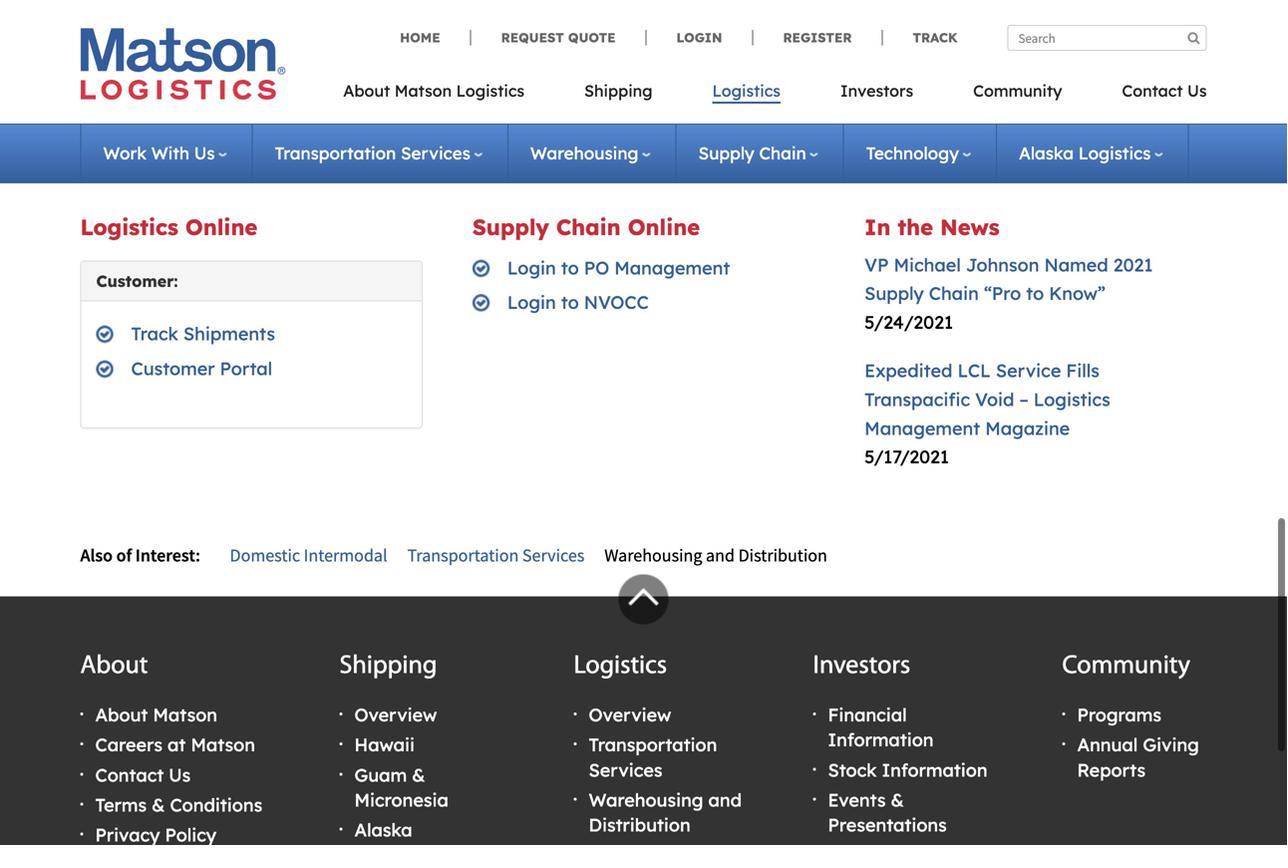 Task type: vqa. For each thing, say whether or not it's contained in the screenshot.
as inside the Please know that the sheer volume of aid flowing in has begun to overwhelm storage and distribution systems on Maui. American Red Cross has stopped accepting clothing, and the Hawaii Lieutenant Governor's office has also confirmed clothing is not a priority. Accordingly, we are not accepting shipments containing clothing at this time as it will lead to more congestion and impede the delivery of high-priority items.
no



Task type: locate. For each thing, give the bounding box(es) containing it.
news up corporate
[[828, 715, 876, 737]]

to left nvocc
[[561, 162, 579, 184]]

0 horizontal spatial contact us link
[[95, 634, 191, 657]]

investor
[[828, 800, 902, 823]]

– up magazine
[[1020, 259, 1029, 281]]

1 vertical spatial transportation
[[407, 415, 519, 437]]

technology
[[866, 143, 959, 164], [589, 745, 687, 767]]

1 horizontal spatial contact us link
[[1092, 75, 1207, 116]]

2 vertical spatial us
[[169, 634, 191, 657]]

1 overview from the left
[[355, 574, 437, 597]]

0 horizontal spatial shipping
[[340, 525, 437, 551]]

privacy
[[95, 695, 160, 717]]

portal
[[220, 228, 272, 250]]

chain inside 'overview transportation services warehousing and distribution supply chain technology'
[[653, 715, 703, 737]]

technology link for supply chain 'link' related to warehousing link
[[866, 143, 971, 164]]

1 vertical spatial track
[[131, 193, 178, 215]]

request quote
[[501, 29, 616, 46]]

contact inside contact us terms & conditions privacy policy
[[95, 634, 164, 657]]

supply down distribution
[[589, 715, 648, 737]]

domestic intermodal
[[230, 415, 388, 437]]

overview
[[355, 574, 437, 597], [589, 574, 672, 597]]

0 horizontal spatial news
[[828, 715, 876, 737]]

transportation services
[[275, 143, 471, 164], [407, 415, 585, 437]]

1 horizontal spatial news
[[940, 84, 1000, 111]]

in the news
[[865, 84, 1000, 111]]

supply chain link
[[699, 143, 818, 164], [589, 715, 703, 737]]

overview link
[[589, 574, 672, 597]]

1 horizontal spatial &
[[412, 634, 425, 657]]

customer: link
[[96, 141, 178, 161]]

management up nvocc
[[614, 127, 730, 149]]

technology link up "5/24/2021" in the right of the page
[[866, 143, 971, 164]]

investors inside footer
[[813, 525, 911, 551]]

contact up 2021
[[1122, 81, 1183, 101]]

None search field
[[1008, 25, 1207, 51]]

matson for about matson logistics
[[395, 81, 452, 101]]

0 vertical spatial contact us link
[[1092, 75, 1207, 116]]

events & presentations link
[[828, 660, 947, 707]]

0 vertical spatial shipping
[[584, 81, 653, 101]]

matson up terms & conditions link
[[153, 574, 217, 597]]

investors up "vp"
[[841, 81, 914, 101]]

logistics online
[[80, 84, 258, 111]]

1 vertical spatial technology
[[589, 745, 687, 767]]

investors
[[841, 81, 914, 101], [813, 525, 911, 551]]

0 vertical spatial alaska
[[1019, 143, 1074, 164]]

0 horizontal spatial overview
[[355, 574, 437, 597]]

overview for overview transportation services warehousing and distribution supply chain technology
[[589, 574, 672, 597]]

chain up po
[[556, 84, 621, 111]]

domestic intermodal link
[[230, 415, 388, 437]]

0 vertical spatial investors
[[841, 81, 914, 101]]

to right the "pro
[[1026, 153, 1044, 175]]

shipping inside top menu navigation
[[584, 81, 653, 101]]

1 horizontal spatial shipping
[[584, 81, 653, 101]]

track up in the news
[[913, 29, 958, 46]]

alaska logistics link
[[1019, 143, 1163, 164]]

vp michael johnson named 2021 supply chain "pro to know" link
[[865, 124, 1153, 175]]

1 vertical spatial services
[[522, 415, 585, 437]]

transportation services link for logistics
[[589, 604, 717, 652]]

supply down the "request" on the top
[[473, 84, 549, 111]]

warehousing link
[[530, 143, 651, 164]]

0 vertical spatial login
[[677, 29, 722, 46]]

events & presentations news releases corporate governance investor contacts
[[828, 660, 984, 823]]

2 vertical spatial services
[[589, 630, 663, 652]]

1 vertical spatial shipping
[[340, 525, 437, 551]]

alaska logistics
[[1019, 143, 1151, 164]]

conditions
[[170, 665, 262, 687]]

2 online from the left
[[628, 84, 700, 111]]

1 vertical spatial management
[[865, 287, 980, 310]]

1 horizontal spatial transportation
[[407, 415, 519, 437]]

supply
[[473, 84, 549, 111], [699, 143, 755, 164], [865, 153, 924, 175], [589, 715, 648, 737]]

chain down warehousing and distribution link
[[653, 715, 703, 737]]

shipping inside footer
[[340, 525, 437, 551]]

contact for contact us terms & conditions privacy policy
[[95, 634, 164, 657]]

0 vertical spatial news
[[940, 84, 1000, 111]]

footer
[[0, 467, 1287, 846]]

2 vertical spatial about
[[95, 574, 148, 597]]

1 vertical spatial about
[[80, 525, 148, 551]]

&
[[412, 634, 425, 657], [891, 660, 904, 682], [152, 665, 165, 687]]

matson down home
[[395, 81, 452, 101]]

& for guam
[[412, 634, 425, 657]]

register
[[783, 29, 852, 46]]

1 horizontal spatial track
[[913, 29, 958, 46]]

0 vertical spatial track
[[913, 29, 958, 46]]

track for track shipments
[[131, 193, 178, 215]]

contact us link up 2021
[[1092, 75, 1207, 116]]

online
[[185, 84, 258, 111], [628, 84, 700, 111]]

lcl
[[958, 230, 991, 252]]

work with us link
[[103, 143, 227, 164]]

matson inside top menu navigation
[[395, 81, 452, 101]]

1 vertical spatial supply chain link
[[589, 715, 703, 737]]

login
[[677, 29, 722, 46], [507, 127, 556, 149], [507, 162, 556, 184]]

investors link
[[811, 75, 943, 116]]

customer portal link
[[131, 228, 272, 250]]

matson inside footer
[[153, 574, 217, 597]]

magazine
[[985, 287, 1070, 310]]

2 horizontal spatial transportation
[[589, 604, 717, 627]]

logistics inside "about matson logistics" link
[[456, 81, 525, 101]]

0 horizontal spatial technology
[[589, 745, 687, 767]]

2 vertical spatial transportation services link
[[589, 604, 717, 652]]

1 vertical spatial technology link
[[589, 745, 687, 767]]

contact up terms
[[95, 634, 164, 657]]

governance
[[828, 770, 933, 793]]

about matson
[[95, 574, 217, 597]]

pacific
[[410, 810, 469, 833]]

– inside guam & micronesia alaska china alaska – asia japan south pacific
[[418, 750, 427, 772]]

0 vertical spatial services
[[401, 143, 471, 164]]

us up terms & conditions link
[[169, 634, 191, 657]]

0 vertical spatial management
[[614, 127, 730, 149]]

search image
[[1188, 31, 1200, 44]]

about
[[343, 81, 390, 101], [80, 525, 148, 551], [95, 574, 148, 597]]

1 horizontal spatial overview
[[589, 574, 672, 597]]

overview inside 'overview transportation services warehousing and distribution supply chain technology'
[[589, 574, 672, 597]]

0 horizontal spatial track
[[131, 193, 178, 215]]

0 vertical spatial technology
[[866, 143, 959, 164]]

2 vertical spatial transportation
[[589, 604, 717, 627]]

technology down distribution
[[589, 745, 687, 767]]

transportation services link
[[275, 143, 483, 164], [407, 415, 585, 437], [589, 604, 717, 652]]

0 vertical spatial us
[[1188, 81, 1207, 101]]

0 horizontal spatial technology link
[[589, 745, 687, 767]]

0 vertical spatial contact
[[1122, 81, 1183, 101]]

1 vertical spatial matson
[[153, 574, 217, 597]]

1 vertical spatial transportation services link
[[407, 415, 585, 437]]

us inside contact us terms & conditions privacy policy
[[169, 634, 191, 657]]

0 horizontal spatial us
[[169, 634, 191, 657]]

0 vertical spatial –
[[1020, 259, 1029, 281]]

2 horizontal spatial &
[[891, 660, 904, 682]]

matson logistics image
[[80, 28, 286, 100]]

community
[[973, 81, 1062, 101]]

0 horizontal spatial –
[[418, 750, 427, 772]]

1 vertical spatial alaska
[[355, 690, 413, 712]]

customer portal
[[131, 228, 272, 250]]

us inside top menu navigation
[[1188, 81, 1207, 101]]

to left po
[[561, 127, 579, 149]]

logistics inside logistics link
[[713, 81, 781, 101]]

supply up "5/24/2021" in the right of the page
[[865, 153, 924, 175]]

track
[[913, 29, 958, 46], [131, 193, 178, 215]]

login to po management link
[[507, 127, 730, 149]]

us for contact us terms & conditions privacy policy
[[169, 634, 191, 657]]

& inside events & presentations news releases corporate governance investor contacts
[[891, 660, 904, 682]]

– left asia
[[418, 750, 427, 772]]

supply inside 'overview transportation services warehousing and distribution supply chain technology'
[[589, 715, 648, 737]]

0 horizontal spatial online
[[185, 84, 258, 111]]

footer containing about
[[0, 467, 1287, 846]]

login to po management
[[507, 127, 730, 149]]

investors inside top menu navigation
[[841, 81, 914, 101]]

0 vertical spatial transportation services link
[[275, 143, 483, 164]]

– inside 'expedited lcl service fills transpacific void – logistics management magazine 5/17/2021'
[[1020, 259, 1029, 281]]

intermodal
[[304, 415, 388, 437]]

financial information
[[828, 574, 934, 622]]

1 horizontal spatial matson
[[395, 81, 452, 101]]

0 vertical spatial about
[[343, 81, 390, 101]]

chain inside vp michael johnson named 2021 supply chain "pro to know" 5/24/2021
[[929, 153, 979, 175]]

login up logistics link at the right of page
[[677, 29, 722, 46]]

china
[[355, 720, 404, 742]]

transportation inside 'overview transportation services warehousing and distribution supply chain technology'
[[589, 604, 717, 627]]

us
[[1188, 81, 1207, 101], [194, 143, 215, 164], [169, 634, 191, 657]]

– for void
[[1020, 259, 1029, 281]]

0 vertical spatial technology link
[[866, 143, 971, 164]]

supply chain
[[699, 143, 806, 164]]

& inside guam & micronesia alaska china alaska – asia japan south pacific
[[412, 634, 425, 657]]

supply chain link down distribution
[[589, 715, 703, 737]]

us down search image
[[1188, 81, 1207, 101]]

2 horizontal spatial us
[[1188, 81, 1207, 101]]

news up johnson
[[940, 84, 1000, 111]]

expedited lcl service fills transpacific void – logistics management magazine link
[[865, 230, 1111, 310]]

about inside top menu navigation
[[343, 81, 390, 101]]

online up with at the left
[[185, 84, 258, 111]]

track up customer
[[131, 193, 178, 215]]

1 vertical spatial login
[[507, 127, 556, 149]]

1 horizontal spatial –
[[1020, 259, 1029, 281]]

0 vertical spatial matson
[[395, 81, 452, 101]]

contact
[[1122, 81, 1183, 101], [95, 634, 164, 657]]

supply chain online
[[473, 84, 700, 111]]

login up login to nvocc
[[507, 127, 556, 149]]

johnson
[[966, 124, 1040, 146]]

supply down logistics link at the right of page
[[699, 143, 755, 164]]

about for about
[[80, 525, 148, 551]]

2 overview from the left
[[589, 574, 672, 597]]

2 vertical spatial login
[[507, 162, 556, 184]]

chain down michael
[[929, 153, 979, 175]]

us right with at the left
[[194, 143, 215, 164]]

1 vertical spatial us
[[194, 143, 215, 164]]

0 horizontal spatial &
[[152, 665, 165, 687]]

login to nvocc link
[[507, 162, 649, 184]]

home
[[400, 29, 440, 46]]

technology link down distribution
[[589, 745, 687, 767]]

& up presentations on the right
[[891, 660, 904, 682]]

home link
[[400, 29, 470, 46]]

news
[[940, 84, 1000, 111], [828, 715, 876, 737]]

0 horizontal spatial services
[[401, 143, 471, 164]]

1 horizontal spatial online
[[628, 84, 700, 111]]

supply chain link inside footer
[[589, 715, 703, 737]]

& up privacy policy link
[[152, 665, 165, 687]]

domestic
[[230, 415, 300, 437]]

work
[[103, 143, 147, 164]]

1 vertical spatial contact
[[95, 634, 164, 657]]

contact us link up terms
[[95, 634, 191, 657]]

matson
[[395, 81, 452, 101], [153, 574, 217, 597]]

login left nvocc
[[507, 162, 556, 184]]

shipping link
[[554, 75, 683, 116]]

– for alaska
[[418, 750, 427, 772]]

transportation services link for also of interest:
[[407, 415, 585, 437]]

2 horizontal spatial services
[[589, 630, 663, 652]]

1 horizontal spatial technology link
[[866, 143, 971, 164]]

logistics inside footer
[[574, 525, 667, 551]]

know"
[[1049, 153, 1106, 175]]

about for about matson
[[95, 574, 148, 597]]

0 vertical spatial supply chain link
[[699, 143, 818, 164]]

1 vertical spatial news
[[828, 715, 876, 737]]

guam & micronesia alaska china alaska – asia japan south pacific
[[355, 634, 469, 833]]

online up login to po management link
[[628, 84, 700, 111]]

1 horizontal spatial contact
[[1122, 81, 1183, 101]]

track link
[[882, 29, 958, 46]]

1 vertical spatial –
[[418, 750, 427, 772]]

chain down top menu navigation
[[759, 143, 806, 164]]

technology up "5/24/2021" in the right of the page
[[866, 143, 959, 164]]

1 horizontal spatial technology
[[866, 143, 959, 164]]

services inside 'overview transportation services warehousing and distribution supply chain technology'
[[589, 630, 663, 652]]

0 horizontal spatial transportation
[[275, 143, 396, 164]]

& up the micronesia
[[412, 634, 425, 657]]

investors up financial
[[813, 525, 911, 551]]

news inside events & presentations news releases corporate governance investor contacts
[[828, 715, 876, 737]]

overview for overview
[[355, 574, 437, 597]]

management down 'transpacific'
[[865, 287, 980, 310]]

0 horizontal spatial contact
[[95, 634, 164, 657]]

interest:
[[135, 415, 200, 437]]

1 vertical spatial warehousing
[[589, 660, 703, 682]]

transportation
[[275, 143, 396, 164], [407, 415, 519, 437], [589, 604, 717, 627]]

supply chain link down logistics link at the right of page
[[699, 143, 818, 164]]

about matson logistics link
[[343, 75, 554, 116]]

1 vertical spatial investors
[[813, 525, 911, 551]]

named
[[1045, 124, 1109, 146]]

1 horizontal spatial services
[[522, 415, 585, 437]]

contact inside top menu navigation
[[1122, 81, 1183, 101]]

1 horizontal spatial management
[[865, 287, 980, 310]]

login for login
[[677, 29, 722, 46]]

south
[[355, 810, 405, 833]]

0 horizontal spatial matson
[[153, 574, 217, 597]]



Task type: describe. For each thing, give the bounding box(es) containing it.
the
[[898, 84, 933, 111]]

presentations
[[828, 685, 947, 707]]

technology link for supply chain 'link' within the footer
[[589, 745, 687, 767]]

transpacific
[[865, 259, 970, 281]]

distribution
[[589, 685, 691, 707]]

track for track link
[[913, 29, 958, 46]]

2021
[[1114, 124, 1153, 146]]

register link
[[752, 29, 882, 46]]

vp michael johnson named 2021 supply chain "pro to know" 5/24/2021
[[865, 124, 1153, 204]]

guam & micronesia link
[[355, 634, 449, 682]]

technology inside 'overview transportation services warehousing and distribution supply chain technology'
[[589, 745, 687, 767]]

management inside 'expedited lcl service fills transpacific void – logistics management magazine 5/17/2021'
[[865, 287, 980, 310]]

shipments
[[183, 193, 275, 215]]

in
[[865, 84, 891, 111]]

and
[[709, 660, 742, 682]]

financial information link
[[828, 574, 934, 622]]

login for login to po management
[[507, 127, 556, 149]]

customer
[[131, 228, 215, 250]]

privacy policy link
[[95, 695, 217, 717]]

china link
[[355, 720, 404, 742]]

track shipments
[[131, 193, 275, 215]]

also
[[80, 415, 113, 437]]

also of interest:
[[80, 415, 200, 437]]

to for po
[[561, 127, 579, 149]]

"pro
[[984, 153, 1021, 175]]

events
[[828, 660, 886, 682]]

5/17/2021
[[865, 316, 949, 339]]

2 vertical spatial alaska
[[355, 750, 413, 772]]

1 online from the left
[[185, 84, 258, 111]]

alaska link
[[355, 690, 413, 712]]

guam
[[355, 634, 407, 657]]

japan link
[[355, 780, 410, 802]]

0 vertical spatial transportation
[[275, 143, 396, 164]]

login link
[[646, 29, 752, 46]]

investor contacts link
[[828, 800, 984, 823]]

0 vertical spatial transportation services
[[275, 143, 471, 164]]

quote
[[568, 29, 616, 46]]

5/24/2021
[[865, 181, 953, 204]]

about matson logistics
[[343, 81, 525, 101]]

to inside vp michael johnson named 2021 supply chain "pro to know" 5/24/2021
[[1026, 153, 1044, 175]]

with
[[151, 143, 190, 164]]

michael
[[894, 124, 961, 146]]

contact us terms & conditions privacy policy
[[95, 634, 262, 717]]

& for events
[[891, 660, 904, 682]]

track shipments link
[[131, 193, 275, 215]]

information
[[828, 599, 934, 622]]

0 horizontal spatial management
[[614, 127, 730, 149]]

supply chain link for warehousing link
[[699, 143, 818, 164]]

terms
[[95, 665, 147, 687]]

Search search field
[[1008, 25, 1207, 51]]

to for nvocc
[[561, 162, 579, 184]]

asia
[[432, 750, 469, 772]]

request quote link
[[470, 29, 646, 46]]

contacts
[[907, 800, 984, 823]]

po
[[584, 127, 609, 149]]

void
[[975, 259, 1015, 281]]

service
[[996, 230, 1061, 252]]

1 vertical spatial transportation services
[[407, 415, 585, 437]]

& inside contact us terms & conditions privacy policy
[[152, 665, 165, 687]]

about for about matson logistics
[[343, 81, 390, 101]]

fills
[[1066, 230, 1100, 252]]

community link
[[943, 75, 1092, 116]]

login to nvocc
[[507, 162, 649, 184]]

warehousing inside 'overview transportation services warehousing and distribution supply chain technology'
[[589, 660, 703, 682]]

supply inside vp michael johnson named 2021 supply chain "pro to know" 5/24/2021
[[865, 153, 924, 175]]

vp
[[865, 124, 889, 146]]

expedited lcl service fills transpacific void – logistics management magazine 5/17/2021
[[865, 230, 1111, 339]]

login for login to nvocc
[[507, 162, 556, 184]]

matson for about matson
[[153, 574, 217, 597]]

top menu navigation
[[343, 75, 1207, 116]]

policy
[[165, 695, 217, 717]]

request
[[501, 29, 564, 46]]

contact us
[[1122, 81, 1207, 101]]

supply chain link for warehousing and distribution link
[[589, 715, 703, 737]]

logistics inside 'expedited lcl service fills transpacific void – logistics management magazine 5/17/2021'
[[1034, 259, 1111, 281]]

warehousing and distribution link
[[589, 660, 742, 707]]

us for contact us
[[1188, 81, 1207, 101]]

programs
[[1077, 574, 1162, 597]]

of
[[116, 415, 132, 437]]

1 vertical spatial contact us link
[[95, 634, 191, 657]]

releases
[[881, 715, 957, 737]]

0 vertical spatial warehousing
[[530, 143, 639, 164]]

south pacific link
[[355, 810, 469, 833]]

contact for contact us
[[1122, 81, 1183, 101]]

customer:
[[96, 141, 178, 161]]

nvocc
[[584, 162, 649, 184]]

1 horizontal spatial us
[[194, 143, 215, 164]]

financial
[[828, 574, 907, 597]]

news releases link
[[828, 715, 957, 737]]

corporate
[[828, 745, 917, 767]]

japan
[[355, 780, 410, 802]]

logistics link
[[683, 75, 811, 116]]

micronesia
[[355, 660, 449, 682]]

work with us
[[103, 143, 215, 164]]

alaska – asia link
[[355, 750, 469, 772]]



